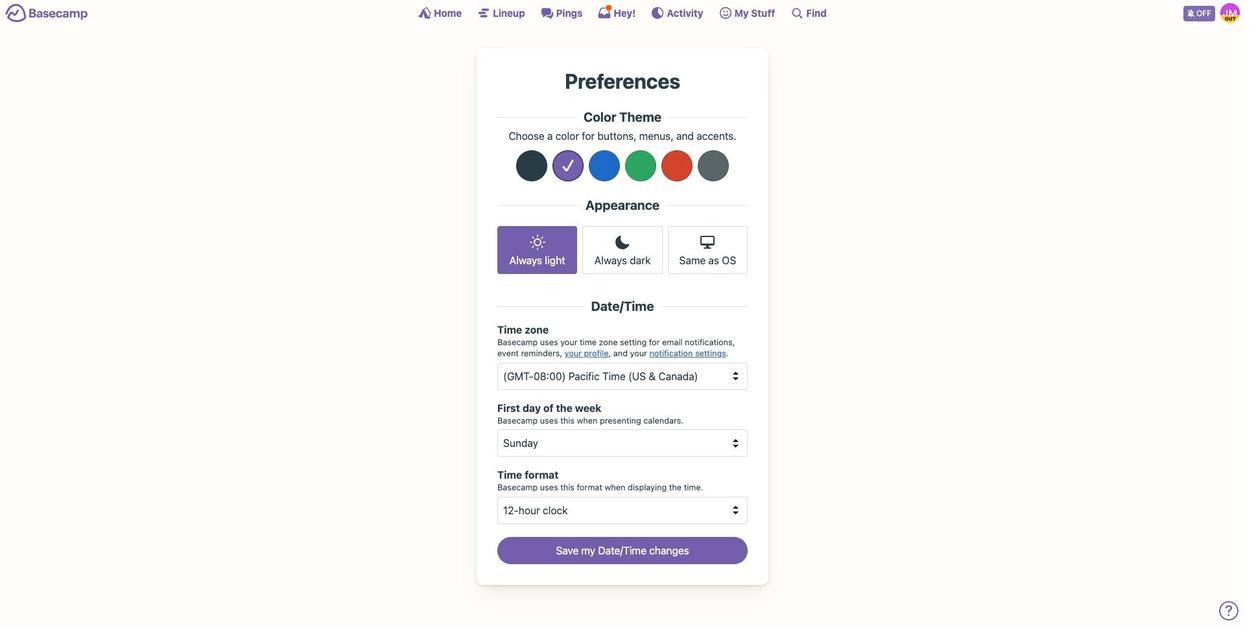 Task type: describe. For each thing, give the bounding box(es) containing it.
keyboard shortcut: ⌘ + / image
[[791, 6, 804, 19]]

switch accounts image
[[5, 3, 88, 23]]



Task type: vqa. For each thing, say whether or not it's contained in the screenshot.
the Email address email field
no



Task type: locate. For each thing, give the bounding box(es) containing it.
None submit
[[498, 538, 748, 565]]

main element
[[0, 0, 1246, 25]]

jer mill image
[[1221, 3, 1240, 23]]



